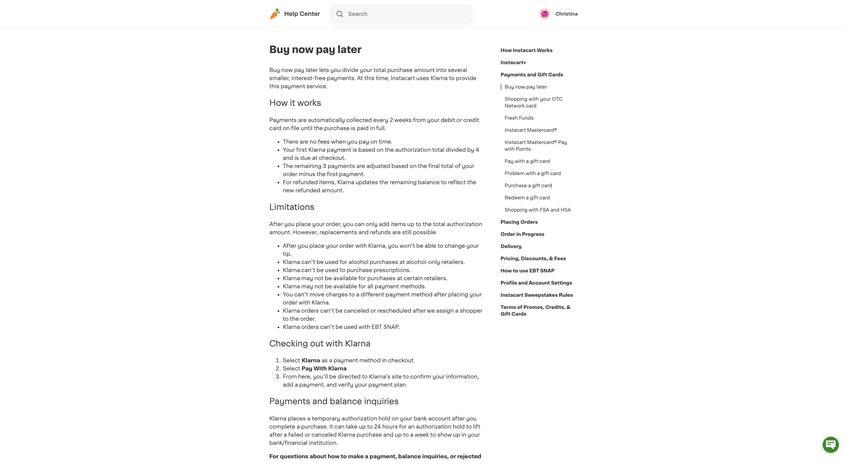 Task type: vqa. For each thing, say whether or not it's contained in the screenshot.
bottom the 'can'
yes



Task type: locate. For each thing, give the bounding box(es) containing it.
first up the due in the top of the page
[[296, 147, 307, 153]]

up up still at the left of the page
[[407, 221, 414, 227]]

0 vertical spatial amount.
[[322, 188, 344, 193]]

0 vertical spatial at
[[312, 155, 318, 161]]

4
[[476, 147, 479, 153]]

1 vertical spatial buy
[[269, 67, 280, 73]]

christina link
[[540, 8, 578, 19]]

only down able
[[429, 259, 440, 265]]

a inside the pay with a gift card link
[[526, 159, 529, 164]]

are
[[298, 117, 307, 123], [300, 139, 308, 144], [357, 163, 365, 169], [392, 230, 401, 235]]

orders up order.
[[301, 308, 319, 313]]

your up at
[[360, 67, 372, 73]]

christina
[[556, 12, 578, 16]]

the up possible.
[[423, 221, 432, 227]]

1 vertical spatial this
[[269, 84, 280, 89]]

in inside the select klarna as a payment method in checkout select pay with klarna from here, you'll be directed to klarna's site to confirm your information, add a payment, and verify your payment plan
[[382, 358, 387, 363]]

0 horizontal spatial pay
[[302, 366, 312, 372]]

orders
[[301, 308, 319, 313], [301, 324, 319, 330]]

a up "redeem a gift card" link
[[528, 183, 531, 188]]

0 vertical spatial shopping
[[505, 97, 528, 101]]

1 may from the top
[[301, 276, 313, 281]]

still
[[402, 230, 412, 235]]

after left we on the bottom
[[413, 308, 426, 313]]

won't
[[400, 243, 415, 249]]

1 horizontal spatial buy now pay later
[[505, 85, 547, 89]]

payments up places on the left
[[269, 398, 310, 406]]

and down use
[[518, 281, 528, 286]]

card up purchase a gift card link
[[551, 171, 561, 176]]

or inside klarna places a temporary authorization hold on your bank account after you complete a purchase. it can take up to 24 hours for an authorization hold to lift after a failed or canceled klarna purchase and up to a week to show up in your bank/financial institution.
[[305, 432, 310, 438]]

1 vertical spatial based
[[392, 163, 408, 169]]

it
[[290, 99, 295, 107]]

remaining down adjusted
[[390, 180, 417, 185]]

1 vertical spatial how
[[269, 99, 288, 107]]

order in progress
[[501, 232, 545, 237]]

retailers. down change at right
[[442, 259, 465, 265]]

how
[[501, 48, 512, 53], [269, 99, 288, 107], [501, 269, 512, 273]]

only inside after you place your order, you can only add items up to the total authorization amount. however, replacements and refunds are still possible.
[[366, 221, 378, 227]]

2 orders from the top
[[301, 324, 319, 330]]

payments
[[501, 72, 526, 77], [269, 117, 297, 123], [269, 398, 310, 406]]

pay up interest- at the left of the page
[[294, 67, 304, 73]]

buy now pay later up lets
[[269, 45, 362, 54]]

1 vertical spatial place
[[310, 243, 325, 249]]

the inside after you place your order with klarna, you won't be able to change your tip. klarna can't be used for alcohol purchases at alcohol-only retailers. klarna can't be used to purchase prescriptions. klarna may not be available for purchases at certain retailers. klarna may not be available for all payment methods. you can't move charges to a different payment method after placing your order with klarna. klarna orders can't be canceled or rescheduled after we assign a shopper to the order. klarna orders can't be used with ebt snap.
[[290, 316, 299, 322]]

after down limitations
[[269, 221, 283, 227]]

1 vertical spatial after
[[283, 243, 297, 249]]

shopping inside shopping with your otc network card
[[505, 97, 528, 101]]

mastercard® inside instacart mastercard® pay with points
[[527, 140, 557, 145]]

based
[[359, 147, 375, 153], [392, 163, 408, 169]]

of inside there are no fees when you pay on time. your first klarna payment is based on the authorization total divided by 4 and is due at checkout. the remaining 3 payments are adjusted based on the final total of your order minus the first payment. for refunded items, klarna updates the remaining balance to reflect the new refunded amount.
[[455, 163, 461, 169]]

hours
[[383, 424, 398, 430]]

2 vertical spatial payments
[[269, 398, 310, 406]]

0 horizontal spatial for
[[269, 454, 279, 459]]

gift up shopping with fsa and hsa link at right top
[[530, 196, 538, 200]]

1 vertical spatial mastercard®
[[527, 140, 557, 145]]

1 vertical spatial method
[[360, 358, 381, 363]]

now down payments and gift cards link on the top of the page
[[515, 85, 525, 89]]

redeem
[[505, 196, 525, 200]]

your inside there are no fees when you pay on time. your first klarna payment is based on the authorization total divided by 4 and is due at checkout. the remaining 3 payments are adjusted based on the final total of your order minus the first payment. for refunded items, klarna updates the remaining balance to reflect the new refunded amount.
[[462, 163, 474, 169]]

0 horizontal spatial &
[[549, 256, 553, 261]]

0 vertical spatial may
[[301, 276, 313, 281]]

instacart inside instacart mastercard® pay with points
[[505, 140, 526, 145]]

with inside instacart mastercard® pay with points
[[505, 147, 515, 152]]

how to use ebt snap
[[501, 269, 555, 273]]

you
[[331, 67, 341, 73], [347, 139, 358, 144], [284, 221, 295, 227], [343, 221, 353, 227], [298, 243, 308, 249], [388, 243, 398, 249], [466, 416, 477, 422]]

be inside the select klarna as a payment method in checkout select pay with klarna from here, you'll be directed to klarna's site to confirm your information, add a payment, and verify your payment plan
[[329, 374, 336, 380]]

a down points
[[526, 159, 529, 164]]

1 vertical spatial available
[[333, 284, 357, 289]]

for questions about how to make a payment, balance inquiries, or rejected
[[269, 454, 482, 461]]

is left the due in the top of the page
[[295, 155, 299, 161]]

instacart up instacart+
[[513, 48, 536, 53]]

payment inside there are no fees when you pay on time. your first klarna payment is based on the authorization total divided by 4 and is due at checkout. the remaining 3 payments are adjusted based on the final total of your order minus the first payment. for refunded items, klarna updates the remaining balance to reflect the new refunded amount.
[[327, 147, 351, 153]]

instacart
[[513, 48, 536, 53], [391, 75, 415, 81], [505, 128, 526, 133], [505, 140, 526, 145], [501, 293, 524, 298]]

2
[[390, 117, 393, 123]]

for down bank/financial
[[269, 454, 279, 459]]

2 vertical spatial buy
[[505, 85, 514, 89]]

instacart image
[[269, 8, 280, 19]]

to down an
[[403, 432, 409, 438]]

0 vertical spatial purchases
[[370, 259, 398, 265]]

after you place your order, you can only add items up to the total authorization amount. however, replacements and refunds are still possible.
[[269, 221, 482, 235]]

1 vertical spatial first
[[327, 171, 338, 177]]

shopping down redeem
[[505, 208, 528, 212]]

after inside after you place your order with klarna, you won't be able to change your tip. klarna can't be used for alcohol purchases at alcohol-only retailers. klarna can't be used to purchase prescriptions. klarna may not be available for purchases at certain retailers. klarna may not be available for all payment methods. you can't move charges to a different payment method after placing your order with klarna. klarna orders can't be canceled or rescheduled after we assign a shopper to the order. klarna orders can't be used with ebt snap.
[[283, 243, 297, 249]]

1 vertical spatial buy now pay later
[[505, 85, 547, 89]]

from
[[413, 117, 426, 123]]

how left it
[[269, 99, 288, 107]]

authorization inside after you place your order, you can only add items up to the total authorization amount. however, replacements and refunds are still possible.
[[447, 221, 482, 227]]

place up however, at the left of the page
[[296, 221, 311, 227]]

profile
[[501, 281, 517, 286]]

make
[[348, 454, 364, 459]]

you inside klarna places a temporary authorization hold on your bank account after you complete a purchase. it can take up to 24 hours for an authorization hold to lift after a failed or canceled klarna purchase and up to a week to show up in your bank/financial institution.
[[466, 416, 477, 422]]

terms of promos, credits, & gift cards link
[[501, 301, 578, 320]]

based up adjusted
[[359, 147, 375, 153]]

in inside klarna places a temporary authorization hold on your bank account after you complete a purchase. it can take up to 24 hours for an authorization hold to lift after a failed or canceled klarna purchase and up to a week to show up in your bank/financial institution.
[[462, 432, 466, 438]]

to left the reflect
[[441, 180, 447, 185]]

authorization up final
[[395, 147, 431, 153]]

to inside after you place your order, you can only add items up to the total authorization amount. however, replacements and refunds are still possible.
[[416, 221, 421, 227]]

payment, down klarna places a temporary authorization hold on your bank account after you complete a purchase. it can take up to 24 hours for an authorization hold to lift after a failed or canceled klarna purchase and up to a week to show up in your bank/financial institution.
[[370, 454, 397, 459]]

2 mastercard® from the top
[[527, 140, 557, 145]]

after right account
[[452, 416, 465, 422]]

1 vertical spatial orders
[[301, 324, 319, 330]]

a inside "redeem a gift card" link
[[526, 196, 529, 200]]

0 horizontal spatial amount.
[[269, 230, 292, 235]]

1 vertical spatial later
[[306, 67, 318, 73]]

and inside after you place your order, you can only add items up to the total authorization amount. however, replacements and refunds are still possible.
[[359, 230, 369, 235]]

final
[[429, 163, 440, 169]]

tip.
[[283, 251, 292, 257]]

0 vertical spatial balance
[[418, 180, 440, 185]]

at down prescriptions.
[[397, 276, 403, 281]]

1 vertical spatial canceled
[[312, 432, 337, 438]]

the
[[314, 125, 323, 131], [385, 147, 394, 153], [418, 163, 427, 169], [317, 171, 326, 177], [379, 180, 388, 185], [467, 180, 476, 185], [423, 221, 432, 227], [290, 316, 299, 322]]

updates
[[356, 180, 378, 185]]

1 vertical spatial shopping
[[505, 208, 528, 212]]

is inside payments are automatically collected every 2 weeks from your debit or credit card on file until the purchase is paid in full.
[[351, 125, 356, 131]]

with down buy now pay later link
[[529, 97, 539, 101]]

your inside shopping with your otc network card
[[540, 97, 551, 101]]

order in progress link
[[501, 228, 545, 241]]

1 vertical spatial &
[[567, 305, 571, 310]]

0 horizontal spatial first
[[296, 147, 307, 153]]

0 horizontal spatial payment,
[[299, 382, 325, 388]]

on inside payments are automatically collected every 2 weeks from your debit or credit card on file until the purchase is paid in full.
[[283, 125, 290, 131]]

of up the reflect
[[455, 163, 461, 169]]

1 mastercard® from the top
[[527, 128, 557, 133]]

1 vertical spatial used
[[325, 267, 339, 273]]

can
[[355, 221, 365, 227], [335, 424, 345, 430]]

and inside the select klarna as a payment method in checkout select pay with klarna from here, you'll be directed to klarna's site to confirm your information, add a payment, and verify your payment plan
[[327, 382, 337, 388]]

your up however, at the left of the page
[[312, 221, 325, 227]]

only up refunds
[[366, 221, 378, 227]]

amount. down items,
[[322, 188, 344, 193]]

0 vertical spatial how
[[501, 48, 512, 53]]

place inside after you place your order, you can only add items up to the total authorization amount. however, replacements and refunds are still possible.
[[296, 221, 311, 227]]

now
[[292, 45, 314, 54], [281, 67, 293, 73], [515, 85, 525, 89]]

payments and gift cards
[[501, 72, 563, 77]]

1 horizontal spatial gift
[[538, 72, 547, 77]]

payments.
[[327, 75, 356, 81]]

0 vertical spatial buy now pay later
[[269, 45, 362, 54]]

this right at
[[365, 75, 375, 81]]

0 vertical spatial payment,
[[299, 382, 325, 388]]

pay
[[558, 140, 567, 145], [505, 159, 514, 164], [302, 366, 312, 372]]

your down replacements
[[326, 243, 338, 249]]

your inside payments are automatically collected every 2 weeks from your debit or credit card on file until the purchase is paid in full.
[[427, 117, 440, 123]]

1 horizontal spatial this
[[365, 75, 375, 81]]

card up fsa at right top
[[540, 196, 550, 200]]

card up funds
[[526, 104, 537, 108]]

payment,
[[299, 382, 325, 388], [370, 454, 397, 459]]

shopper
[[460, 308, 483, 313]]

klarna's
[[369, 374, 391, 380]]

with up purchase a gift card link
[[526, 171, 536, 176]]

credits,
[[546, 305, 566, 310]]

place down however, at the left of the page
[[310, 243, 325, 249]]

cards up otc
[[549, 72, 563, 77]]

redeem a gift card link
[[501, 192, 554, 204]]

for
[[340, 259, 347, 265], [359, 276, 366, 281], [359, 284, 366, 289], [399, 424, 407, 430]]

1 vertical spatial not
[[315, 284, 324, 289]]

questions
[[280, 454, 309, 459]]

after
[[434, 292, 447, 297], [413, 308, 426, 313], [452, 416, 465, 422], [269, 432, 282, 438]]

to right able
[[438, 243, 444, 249]]

in right show at the right bottom of page
[[462, 432, 466, 438]]

there are no fees when you pay on time. your first klarna payment is based on the authorization total divided by 4 and is due at checkout. the remaining 3 payments are adjusted based on the final total of your order minus the first payment. for refunded items, klarna updates the remaining balance to reflect the new refunded amount.
[[283, 139, 479, 193]]

instacart down profile
[[501, 293, 524, 298]]

1 horizontal spatial for
[[283, 180, 292, 185]]

a left different
[[356, 292, 360, 297]]

time.
[[379, 139, 392, 144]]

terms
[[501, 305, 516, 310]]

add up refunds
[[379, 221, 390, 227]]

payments are automatically collected every 2 weeks from your debit or credit card on file until the purchase is paid in full.
[[269, 117, 479, 131]]

0 horizontal spatial can
[[335, 424, 345, 430]]

0 vertical spatial hold
[[379, 416, 391, 422]]

2 shopping from the top
[[505, 208, 528, 212]]

instacart for instacart mastercard®
[[505, 128, 526, 133]]

lift
[[473, 424, 481, 430]]

1 horizontal spatial add
[[379, 221, 390, 227]]

complete
[[269, 424, 295, 430]]

instacart mastercard®
[[505, 128, 557, 133]]

network
[[505, 104, 525, 108]]

can't down however, at the left of the page
[[301, 259, 315, 265]]

1 vertical spatial ebt
[[372, 324, 382, 330]]

0 horizontal spatial add
[[283, 382, 293, 388]]

and down hours
[[383, 432, 394, 438]]

pay with a gift card link
[[501, 155, 554, 167]]

to inside for questions about how to make a payment, balance inquiries, or rejected
[[341, 454, 347, 459]]

is left paid
[[351, 125, 356, 131]]

2 vertical spatial now
[[515, 85, 525, 89]]

instacart down fresh funds
[[505, 128, 526, 133]]

places
[[288, 416, 306, 422]]

1 vertical spatial may
[[301, 284, 313, 289]]

1 vertical spatial gift
[[501, 312, 511, 317]]

0 vertical spatial this
[[365, 75, 375, 81]]

payments for payments and balance inquiries
[[269, 398, 310, 406]]

purchase inside payments are automatically collected every 2 weeks from your debit or credit card on file until the purchase is paid in full.
[[324, 125, 350, 131]]

purchase inside buy now pay later lets you divide your total purchase amount into several smaller, interest-free payments. at this time, instacart uses klarna to provide this payment service.
[[387, 67, 413, 73]]

klarna
[[431, 75, 448, 81], [309, 147, 326, 153], [337, 180, 354, 185], [283, 259, 300, 265], [283, 267, 300, 273], [283, 276, 300, 281], [283, 284, 300, 289], [283, 308, 300, 313], [283, 324, 300, 330], [345, 340, 371, 348], [302, 358, 320, 363], [328, 366, 347, 372], [269, 416, 287, 422], [338, 432, 355, 438]]

canceled
[[344, 308, 369, 313], [312, 432, 337, 438]]

how for how to use ebt snap
[[501, 269, 512, 273]]

2 vertical spatial balance
[[398, 454, 421, 459]]

authorization down account
[[416, 424, 452, 430]]

2 vertical spatial pay
[[302, 366, 312, 372]]

you up payments.
[[331, 67, 341, 73]]

how up "instacart+" link
[[501, 48, 512, 53]]

the down time.
[[385, 147, 394, 153]]

payments inside payments are automatically collected every 2 weeks from your debit or credit card on file until the purchase is paid in full.
[[269, 117, 297, 123]]

authorization
[[395, 147, 431, 153], [447, 221, 482, 227], [342, 416, 377, 422], [416, 424, 452, 430]]

1 horizontal spatial hold
[[453, 424, 465, 430]]

instacart inside instacart sweepstakes rules link
[[501, 293, 524, 298]]

to left use
[[513, 269, 518, 273]]

place inside after you place your order with klarna, you won't be able to change your tip. klarna can't be used for alcohol purchases at alcohol-only retailers. klarna can't be used to purchase prescriptions. klarna may not be available for purchases at certain retailers. klarna may not be available for all payment methods. you can't move charges to a different payment method after placing your order with klarna. klarna orders can't be canceled or rescheduled after we assign a shopper to the order. klarna orders can't be used with ebt snap.
[[310, 243, 325, 249]]

balance
[[418, 180, 440, 185], [330, 398, 362, 406], [398, 454, 421, 459]]

card inside payments are automatically collected every 2 weeks from your debit or credit card on file until the purchase is paid in full.
[[269, 125, 282, 131]]

0 vertical spatial method
[[411, 292, 433, 297]]

1 vertical spatial of
[[517, 305, 523, 310]]

week
[[415, 432, 429, 438]]

to inside buy now pay later lets you divide your total purchase amount into several smaller, interest-free payments. at this time, instacart uses klarna to provide this payment service.
[[449, 75, 455, 81]]

the right updates
[[379, 180, 388, 185]]

balance inside for questions about how to make a payment, balance inquiries, or rejected
[[398, 454, 421, 459]]

0 horizontal spatial ebt
[[372, 324, 382, 330]]

pricing, discounts, & fees
[[501, 256, 566, 261]]

0 horizontal spatial of
[[455, 163, 461, 169]]

different
[[361, 292, 384, 297]]

canceled inside klarna places a temporary authorization hold on your bank account after you complete a purchase. it can take up to 24 hours for an authorization hold to lift after a failed or canceled klarna purchase and up to a week to show up in your bank/financial institution.
[[312, 432, 337, 438]]

1 horizontal spatial amount.
[[322, 188, 344, 193]]

how up profile
[[501, 269, 512, 273]]

can right the it
[[335, 424, 345, 430]]

purchases
[[370, 259, 398, 265], [367, 276, 396, 281]]

0 vertical spatial can
[[355, 221, 365, 227]]

1 horizontal spatial pay
[[505, 159, 514, 164]]

1 horizontal spatial of
[[517, 305, 523, 310]]

to left the "klarna's"
[[362, 374, 368, 380]]

purchase inside klarna places a temporary authorization hold on your bank account after you complete a purchase. it can take up to 24 hours for an authorization hold to lift after a failed or canceled klarna purchase and up to a week to show up in your bank/financial institution.
[[357, 432, 382, 438]]

minus
[[299, 171, 315, 177]]

balance down final
[[418, 180, 440, 185]]

amount
[[414, 67, 435, 73]]

certain
[[404, 276, 423, 281]]

pay inside buy now pay later lets you divide your total purchase amount into several smaller, interest-free payments. at this time, instacart uses klarna to provide this payment service.
[[294, 67, 304, 73]]

a down purchase a gift card link
[[526, 196, 529, 200]]

method down methods. at the bottom of the page
[[411, 292, 433, 297]]

0 vertical spatial mastercard®
[[527, 128, 557, 133]]

0 horizontal spatial remaining
[[295, 163, 322, 169]]

of right terms
[[517, 305, 523, 310]]

canceled inside after you place your order with klarna, you won't be able to change your tip. klarna can't be used for alcohol purchases at alcohol-only retailers. klarna can't be used to purchase prescriptions. klarna may not be available for purchases at certain retailers. klarna may not be available for all payment methods. you can't move charges to a different payment method after placing your order with klarna. klarna orders can't be canceled or rescheduled after we assign a shopper to the order. klarna orders can't be used with ebt snap.
[[344, 308, 369, 313]]

2 vertical spatial order
[[283, 300, 297, 305]]

purchase down 24
[[357, 432, 382, 438]]

0 vertical spatial add
[[379, 221, 390, 227]]

3
[[323, 163, 326, 169]]

2 vertical spatial later
[[537, 85, 547, 89]]

and inside there are no fees when you pay on time. your first klarna payment is based on the authorization total divided by 4 and is due at checkout. the remaining 3 payments are adjusted based on the final total of your order minus the first payment. for refunded items, klarna updates the remaining balance to reflect the new refunded amount.
[[283, 155, 293, 161]]

fresh
[[505, 116, 518, 120]]

1 vertical spatial can
[[335, 424, 345, 430]]

shopping with your otc network card link
[[501, 93, 578, 112]]

0 vertical spatial cards
[[549, 72, 563, 77]]

or
[[457, 117, 462, 123], [371, 308, 376, 313], [305, 432, 310, 438], [450, 454, 456, 459]]

authorization up change at right
[[447, 221, 482, 227]]

or inside after you place your order with klarna, you won't be able to change your tip. klarna can't be used for alcohol purchases at alcohol-only retailers. klarna can't be used to purchase prescriptions. klarna may not be available for purchases at certain retailers. klarna may not be available for all payment methods. you can't move charges to a different payment method after placing your order with klarna. klarna orders can't be canceled or rescheduled after we assign a shopper to the order. klarna orders can't be used with ebt snap.
[[371, 308, 376, 313]]

1 vertical spatial payments
[[269, 117, 297, 123]]

to right how
[[341, 454, 347, 459]]

shopping with fsa and hsa link
[[501, 204, 575, 216]]

collected
[[346, 117, 372, 123]]

hold
[[379, 416, 391, 422], [453, 424, 465, 430]]

1 shopping from the top
[[505, 97, 528, 101]]

1 horizontal spatial payment,
[[370, 454, 397, 459]]

1 horizontal spatial can
[[355, 221, 365, 227]]

checkout.
[[319, 155, 346, 161]]

instacart for instacart sweepstakes rules
[[501, 293, 524, 298]]

0 vertical spatial ebt
[[530, 269, 539, 273]]

rules
[[559, 293, 573, 298]]

at
[[357, 75, 363, 81]]

0 vertical spatial based
[[359, 147, 375, 153]]

new
[[283, 188, 294, 193]]

a up purchase a gift card link
[[537, 171, 540, 176]]

directed
[[338, 374, 361, 380]]

shopping
[[505, 97, 528, 101], [505, 208, 528, 212]]

fees
[[318, 139, 330, 144]]

you up lift
[[466, 416, 477, 422]]

1 horizontal spatial only
[[429, 259, 440, 265]]

the down automatically
[[314, 125, 323, 131]]

instacart inside instacart mastercard® link
[[505, 128, 526, 133]]

0 vertical spatial place
[[296, 221, 311, 227]]

2 horizontal spatial pay
[[558, 140, 567, 145]]

placing orders link
[[501, 216, 538, 228]]

1 horizontal spatial later
[[338, 45, 362, 54]]

with down points
[[515, 159, 525, 164]]

instacart left uses
[[391, 75, 415, 81]]

2 vertical spatial how
[[501, 269, 512, 273]]

1 vertical spatial is
[[353, 147, 357, 153]]

0 vertical spatial payments
[[501, 72, 526, 77]]

full.
[[376, 125, 386, 131]]

or right debit
[[457, 117, 462, 123]]

now inside buy now pay later lets you divide your total purchase amount into several smaller, interest-free payments. at this time, instacart uses klarna to provide this payment service.
[[281, 67, 293, 73]]

with right out on the bottom left
[[326, 340, 343, 348]]

pay inside there are no fees when you pay on time. your first klarna payment is based on the authorization total divided by 4 and is due at checkout. the remaining 3 payments are adjusted based on the final total of your order minus the first payment. for refunded items, klarna updates the remaining balance to reflect the new refunded amount.
[[359, 139, 369, 144]]

later down payments and gift cards in the right of the page
[[537, 85, 547, 89]]

later up divide
[[338, 45, 362, 54]]

klarna.
[[312, 300, 330, 305]]

1 vertical spatial only
[[429, 259, 440, 265]]

1 vertical spatial remaining
[[390, 180, 417, 185]]

0 vertical spatial only
[[366, 221, 378, 227]]

later inside buy now pay later lets you divide your total purchase amount into several smaller, interest-free payments. at this time, instacart uses klarna to provide this payment service.
[[306, 67, 318, 73]]

method up the "klarna's"
[[360, 358, 381, 363]]

0 vertical spatial available
[[333, 276, 357, 281]]

payments up the file
[[269, 117, 297, 123]]

after inside after you place your order, you can only add items up to the total authorization amount. however, replacements and refunds are still possible.
[[269, 221, 283, 227]]

2 vertical spatial at
[[397, 276, 403, 281]]

able
[[425, 243, 437, 249]]

later
[[338, 45, 362, 54], [306, 67, 318, 73], [537, 85, 547, 89]]

user avatar image
[[540, 8, 550, 19]]

cards
[[549, 72, 563, 77], [512, 312, 527, 317]]

purchase down alcohol
[[347, 267, 372, 273]]

1 vertical spatial amount.
[[269, 230, 292, 235]]

to
[[449, 75, 455, 81], [441, 180, 447, 185], [416, 221, 421, 227], [438, 243, 444, 249], [340, 267, 346, 273], [513, 269, 518, 273], [349, 292, 355, 297], [283, 316, 289, 322], [362, 374, 368, 380], [403, 374, 409, 380], [367, 424, 373, 430], [466, 424, 472, 430], [403, 432, 409, 438], [431, 432, 436, 438], [341, 454, 347, 459]]

klarna places a temporary authorization hold on your bank account after you complete a purchase. it can take up to 24 hours for an authorization hold to lift after a failed or canceled klarna purchase and up to a week to show up in your bank/financial institution.
[[269, 416, 481, 446]]

shopping for shopping with your otc network card
[[505, 97, 528, 101]]

card inside shopping with your otc network card
[[526, 104, 537, 108]]

1 vertical spatial hold
[[453, 424, 465, 430]]

1 vertical spatial add
[[283, 382, 293, 388]]

payment inside buy now pay later lets you divide your total purchase amount into several smaller, interest-free payments. at this time, instacart uses klarna to provide this payment service.
[[281, 84, 305, 89]]

or inside payments are automatically collected every 2 weeks from your debit or credit card on file until the purchase is paid in full.
[[457, 117, 462, 123]]

verify
[[338, 382, 354, 388]]

& left 'fees' at right
[[549, 256, 553, 261]]

your right confirm
[[433, 374, 445, 380]]

0 vertical spatial of
[[455, 163, 461, 169]]

you right when on the left top
[[347, 139, 358, 144]]



Task type: describe. For each thing, give the bounding box(es) containing it.
in inside order in progress link
[[517, 232, 521, 237]]

by
[[467, 147, 474, 153]]

a inside purchase a gift card link
[[528, 183, 531, 188]]

all
[[367, 284, 373, 289]]

can't right you
[[294, 292, 308, 297]]

are inside after you place your order, you can only add items up to the total authorization amount. however, replacements and refunds are still possible.
[[392, 230, 401, 235]]

time,
[[376, 75, 390, 81]]

1 vertical spatial pay
[[505, 159, 514, 164]]

problem with a gift card
[[505, 171, 561, 176]]

your inside buy now pay later lets you divide your total purchase amount into several smaller, interest-free payments. at this time, instacart uses klarna to provide this payment service.
[[360, 67, 372, 73]]

method inside after you place your order with klarna, you won't be able to change your tip. klarna can't be used for alcohol purchases at alcohol-only retailers. klarna can't be used to purchase prescriptions. klarna may not be available for purchases at certain retailers. klarna may not be available for all payment methods. you can't move charges to a different payment method after placing your order with klarna. klarna orders can't be canceled or rescheduled after we assign a shopper to the order. klarna orders can't be used with ebt snap.
[[411, 292, 433, 297]]

2 may from the top
[[301, 284, 313, 289]]

progress
[[522, 232, 545, 237]]

for inside there are no fees when you pay on time. your first klarna payment is based on the authorization total divided by 4 and is due at checkout. the remaining 3 payments are adjusted based on the final total of your order minus the first payment. for refunded items, klarna updates the remaining balance to reflect the new refunded amount.
[[283, 180, 292, 185]]

1 vertical spatial at
[[400, 259, 405, 265]]

funds
[[519, 116, 534, 120]]

pay up lets
[[316, 45, 335, 54]]

card down problem with a gift card link
[[542, 183, 552, 188]]

total inside buy now pay later lets you divide your total purchase amount into several smaller, interest-free payments. at this time, instacart uses klarna to provide this payment service.
[[374, 67, 386, 73]]

methods.
[[401, 284, 426, 289]]

divide
[[342, 67, 359, 73]]

add inside after you place your order, you can only add items up to the total authorization amount. however, replacements and refunds are still possible.
[[379, 221, 390, 227]]

the inside after you place your order, you can only add items up to the total authorization amount. however, replacements and refunds are still possible.
[[423, 221, 432, 227]]

select klarna as a payment method in checkout select pay with klarna from here, you'll be directed to klarna's site to confirm your information, add a payment, and verify your payment plan
[[283, 358, 479, 388]]

replacements
[[320, 230, 357, 235]]

placing
[[501, 220, 520, 225]]

2 select from the top
[[283, 366, 300, 372]]

0 vertical spatial later
[[338, 45, 362, 54]]

payment down the "klarna's"
[[369, 382, 393, 388]]

help
[[284, 11, 298, 17]]

2 not from the top
[[315, 284, 324, 289]]

0 vertical spatial first
[[296, 147, 307, 153]]

with inside shopping with your otc network card
[[529, 97, 539, 101]]

after down complete on the bottom of page
[[269, 432, 282, 438]]

to left 24
[[367, 424, 373, 430]]

and right fsa at right top
[[551, 208, 560, 212]]

and inside klarna places a temporary authorization hold on your bank account after you complete a purchase. it can take up to 24 hours for an authorization hold to lift after a failed or canceled klarna purchase and up to a week to show up in your bank/financial institution.
[[383, 432, 394, 438]]

payments and gift cards link
[[501, 69, 563, 81]]

a inside problem with a gift card link
[[537, 171, 540, 176]]

only inside after you place your order with klarna, you won't be able to change your tip. klarna can't be used for alcohol purchases at alcohol-only retailers. klarna can't be used to purchase prescriptions. klarna may not be available for purchases at certain retailers. klarna may not be available for all payment methods. you can't move charges to a different payment method after placing your order with klarna. klarna orders can't be canceled or rescheduled after we assign a shopper to the order. klarna orders can't be used with ebt snap.
[[429, 259, 440, 265]]

the down 3
[[317, 171, 326, 177]]

automatically
[[308, 117, 345, 123]]

0 vertical spatial now
[[292, 45, 314, 54]]

method inside the select klarna as a payment method in checkout select pay with klarna from here, you'll be directed to klarna's site to confirm your information, add a payment, and verify your payment plan
[[360, 358, 381, 363]]

a inside for questions about how to make a payment, balance inquiries, or rejected
[[365, 454, 369, 459]]

up inside after you place your order, you can only add items up to the total authorization amount. however, replacements and refunds are still possible.
[[407, 221, 414, 227]]

payment, inside the select klarna as a payment method in checkout select pay with klarna from here, you'll be directed to klarna's site to confirm your information, add a payment, and verify your payment plan
[[299, 382, 325, 388]]

you
[[283, 292, 293, 297]]

can inside klarna places a temporary authorization hold on your bank account after you complete a purchase. it can take up to 24 hours for an authorization hold to lift after a failed or canceled klarna purchase and up to a week to show up in your bank/financial institution.
[[335, 424, 345, 430]]

your right change at right
[[467, 243, 479, 249]]

or inside for questions about how to make a payment, balance inquiries, or rejected
[[450, 454, 456, 459]]

interest-
[[292, 75, 315, 81]]

ebt inside after you place your order with klarna, you won't be able to change your tip. klarna can't be used for alcohol purchases at alcohol-only retailers. klarna can't be used to purchase prescriptions. klarna may not be available for purchases at certain retailers. klarna may not be available for all payment methods. you can't move charges to a different payment method after placing your order with klarna. klarna orders can't be canceled or rescheduled after we assign a shopper to the order. klarna orders can't be used with ebt snap.
[[372, 324, 382, 330]]

on left time.
[[371, 139, 377, 144]]

you left won't
[[388, 243, 398, 249]]

out
[[310, 340, 324, 348]]

to up charges
[[340, 267, 346, 273]]

can't up checking out with klarna
[[320, 324, 334, 330]]

your down directed
[[355, 382, 367, 388]]

show
[[438, 432, 452, 438]]

snap
[[541, 269, 555, 273]]

0 vertical spatial remaining
[[295, 163, 322, 169]]

cards inside terms of promos, credits, & gift cards
[[512, 312, 527, 317]]

1 vertical spatial purchases
[[367, 276, 396, 281]]

uses
[[417, 75, 429, 81]]

payments and balance inquiries
[[269, 398, 399, 406]]

use
[[520, 269, 529, 273]]

instacart inside the 'how instacart works' link
[[513, 48, 536, 53]]

divided
[[446, 147, 466, 153]]

there
[[283, 139, 298, 144]]

after for after you place your order, you can only add items up to the total authorization amount. however, replacements and refunds are still possible.
[[269, 221, 283, 227]]

possible.
[[413, 230, 437, 235]]

1 orders from the top
[[301, 308, 319, 313]]

a down an
[[410, 432, 414, 438]]

gift up problem with a gift card
[[530, 159, 538, 164]]

you inside there are no fees when you pay on time. your first klarna payment is based on the authorization total divided by 4 and is due at checkout. the remaining 3 payments are adjusted based on the final total of your order minus the first payment. for refunded items, klarna updates the remaining balance to reflect the new refunded amount.
[[347, 139, 358, 144]]

on left final
[[410, 163, 417, 169]]

fresh funds link
[[501, 112, 538, 124]]

failed
[[288, 432, 303, 438]]

when
[[331, 139, 346, 144]]

klarna,
[[368, 243, 387, 249]]

place for can't
[[310, 243, 325, 249]]

pay inside instacart mastercard® pay with points
[[558, 140, 567, 145]]

fresh funds
[[505, 116, 534, 120]]

free
[[315, 75, 326, 81]]

orders
[[521, 220, 538, 225]]

weeks
[[395, 117, 412, 123]]

payment, inside for questions about how to make a payment, balance inquiries, or rejected
[[370, 454, 397, 459]]

prescriptions.
[[374, 267, 411, 273]]

gift inside terms of promos, credits, & gift cards
[[501, 312, 511, 317]]

service.
[[307, 84, 328, 89]]

your inside after you place your order, you can only add items up to the total authorization amount. however, replacements and refunds are still possible.
[[312, 221, 325, 227]]

amount. inside there are no fees when you pay on time. your first klarna payment is based on the authorization total divided by 4 and is due at checkout. the remaining 3 payments are adjusted based on the final total of your order minus the first payment. for refunded items, klarna updates the remaining balance to reflect the new refunded amount.
[[322, 188, 344, 193]]

up right show at the right bottom of page
[[453, 432, 460, 438]]

add inside the select klarna as a payment method in checkout select pay with klarna from here, you'll be directed to klarna's site to confirm your information, add a payment, and verify your payment plan
[[283, 382, 293, 388]]

with left fsa at right top
[[529, 208, 539, 212]]

payments for payments are automatically collected every 2 weeks from your debit or credit card on file until the purchase is paid in full.
[[269, 117, 297, 123]]

your down lift
[[468, 432, 480, 438]]

buy now pay later link
[[501, 81, 551, 93]]

lets
[[319, 67, 329, 73]]

are up payment.
[[357, 163, 365, 169]]

0 vertical spatial refunded
[[293, 180, 318, 185]]

help center link
[[269, 8, 320, 19]]

a up purchase.
[[307, 416, 310, 422]]

can't up move on the left of the page
[[301, 267, 315, 273]]

fsa
[[540, 208, 550, 212]]

total right final
[[441, 163, 454, 169]]

snap.
[[384, 324, 400, 330]]

of inside terms of promos, credits, & gift cards
[[517, 305, 523, 310]]

card down instacart mastercard® pay with points link
[[540, 159, 550, 164]]

how to use ebt snap link
[[501, 265, 555, 277]]

alcohol
[[349, 259, 369, 265]]

1 horizontal spatial ebt
[[530, 269, 539, 273]]

you'll
[[313, 374, 328, 380]]

to left lift
[[466, 424, 472, 430]]

pricing, discounts, & fees link
[[501, 253, 566, 265]]

0 horizontal spatial based
[[359, 147, 375, 153]]

payments for payments and gift cards
[[501, 72, 526, 77]]

gift down problem with a gift card link
[[532, 183, 540, 188]]

authorization up take
[[342, 416, 377, 422]]

purchase inside after you place your order with klarna, you won't be able to change your tip. klarna can't be used for alcohol purchases at alcohol-only retailers. klarna can't be used to purchase prescriptions. klarna may not be available for purchases at certain retailers. klarna may not be available for all payment methods. you can't move charges to a different payment method after placing your order with klarna. klarna orders can't be canceled or rescheduled after we assign a shopper to the order. klarna orders can't be used with ebt snap.
[[347, 267, 372, 273]]

promos,
[[524, 305, 544, 310]]

pay inside the select klarna as a payment method in checkout select pay with klarna from here, you'll be directed to klarna's site to confirm your information, add a payment, and verify your payment plan
[[302, 366, 312, 372]]

to inside there are no fees when you pay on time. your first klarna payment is based on the authorization total divided by 4 and is due at checkout. the remaining 3 payments are adjusted based on the final total of your order minus the first payment. for refunded items, klarna updates the remaining balance to reflect the new refunded amount.
[[441, 180, 447, 185]]

mastercard® for instacart mastercard® pay with points
[[527, 140, 557, 145]]

the left final
[[418, 163, 427, 169]]

plan
[[394, 382, 406, 388]]

with
[[314, 366, 327, 372]]

2 vertical spatial is
[[295, 155, 299, 161]]

provide
[[456, 75, 477, 81]]

you down limitations
[[284, 221, 295, 227]]

can't down klarna. on the left
[[320, 308, 334, 313]]

0 vertical spatial buy
[[269, 45, 290, 54]]

refunds
[[370, 230, 391, 235]]

placing
[[448, 292, 468, 297]]

can inside after you place your order, you can only add items up to the total authorization amount. however, replacements and refunds are still possible.
[[355, 221, 365, 227]]

to left order.
[[283, 316, 289, 322]]

gift inside payments and gift cards link
[[538, 72, 547, 77]]

a down complete on the bottom of page
[[284, 432, 287, 438]]

1 select from the top
[[283, 358, 300, 363]]

0 horizontal spatial this
[[269, 84, 280, 89]]

with down move on the left of the page
[[299, 300, 310, 305]]

pay down payments and gift cards in the right of the page
[[527, 85, 536, 89]]

about
[[310, 454, 327, 459]]

place for however,
[[296, 221, 311, 227]]

shopping for shopping with fsa and hsa
[[505, 208, 528, 212]]

problem
[[505, 171, 525, 176]]

for inside klarna places a temporary authorization hold on your bank account after you complete a purchase. it can take up to 24 hours for an authorization hold to lift after a failed or canceled klarna purchase and up to a week to show up in your bank/financial institution.
[[399, 424, 407, 430]]

it
[[329, 424, 333, 430]]

a right "assign" on the bottom of page
[[455, 308, 459, 313]]

after up "assign" on the bottom of page
[[434, 292, 447, 297]]

payment up rescheduled
[[386, 292, 410, 297]]

due
[[300, 155, 311, 161]]

how for how instacart works
[[501, 48, 512, 53]]

payment up directed
[[334, 358, 358, 363]]

with left snap.
[[359, 324, 370, 330]]

2 available from the top
[[333, 284, 357, 289]]

for inside for questions about how to make a payment, balance inquiries, or rejected
[[269, 454, 279, 459]]

1 not from the top
[[315, 276, 324, 281]]

on down time.
[[377, 147, 384, 153]]

for left all
[[359, 284, 366, 289]]

placing orders
[[501, 220, 538, 225]]

pricing,
[[501, 256, 520, 261]]

payments
[[328, 163, 355, 169]]

& inside terms of promos, credits, & gift cards
[[567, 305, 571, 310]]

0 vertical spatial &
[[549, 256, 553, 261]]

shopping with fsa and hsa
[[505, 208, 571, 212]]

0 horizontal spatial buy now pay later
[[269, 45, 362, 54]]

and up buy now pay later link
[[527, 72, 537, 77]]

checking
[[269, 340, 308, 348]]

how it works
[[269, 99, 321, 107]]

1 vertical spatial balance
[[330, 398, 362, 406]]

1 vertical spatial order
[[340, 243, 354, 249]]

no
[[310, 139, 317, 144]]

into
[[436, 67, 447, 73]]

2 vertical spatial used
[[344, 324, 358, 330]]

1 horizontal spatial based
[[392, 163, 408, 169]]

from
[[283, 374, 297, 380]]

1 vertical spatial retailers.
[[424, 276, 448, 281]]

to right "site"
[[403, 374, 409, 380]]

amount. inside after you place your order, you can only add items up to the total authorization amount. however, replacements and refunds are still possible.
[[269, 230, 292, 235]]

after for after you place your order with klarna, you won't be able to change your tip. klarna can't be used for alcohol purchases at alcohol-only retailers. klarna can't be used to purchase prescriptions. klarna may not be available for purchases at certain retailers. klarna may not be available for all payment methods. you can't move charges to a different payment method after placing your order with klarna. klarna orders can't be canceled or rescheduled after we assign a shopper to the order. klarna orders can't be used with ebt snap.
[[283, 243, 297, 249]]

you inside buy now pay later lets you divide your total purchase amount into several smaller, interest-free payments. at this time, instacart uses klarna to provide this payment service.
[[331, 67, 341, 73]]

0 horizontal spatial hold
[[379, 416, 391, 422]]

discounts,
[[521, 256, 548, 261]]

1 vertical spatial refunded
[[296, 188, 320, 193]]

rescheduled
[[378, 308, 411, 313]]

take
[[346, 424, 358, 430]]

are inside payments are automatically collected every 2 weeks from your debit or credit card on file until the purchase is paid in full.
[[298, 117, 307, 123]]

for down alcohol
[[359, 276, 366, 281]]

points
[[516, 147, 531, 152]]

authorization inside there are no fees when you pay on time. your first klarna payment is based on the authorization total divided by 4 and is due at checkout. the remaining 3 payments are adjusted based on the final total of your order minus the first payment. for refunded items, klarna updates the remaining balance to reflect the new refunded amount.
[[395, 147, 431, 153]]

buy inside buy now pay later lets you divide your total purchase amount into several smaller, interest-free payments. at this time, instacart uses klarna to provide this payment service.
[[269, 67, 280, 73]]

24
[[374, 424, 381, 430]]

to right charges
[[349, 292, 355, 297]]

you up replacements
[[343, 221, 353, 227]]

your up an
[[400, 416, 412, 422]]

mastercard® for instacart mastercard®
[[527, 128, 557, 133]]

shopping with your otc network card
[[505, 97, 563, 108]]

1 available from the top
[[333, 276, 357, 281]]

on inside klarna places a temporary authorization hold on your bank account after you complete a purchase. it can take up to 24 hours for an authorization hold to lift after a failed or canceled klarna purchase and up to a week to show up in your bank/financial institution.
[[392, 416, 399, 422]]

at inside there are no fees when you pay on time. your first klarna payment is based on the authorization total divided by 4 and is due at checkout. the remaining 3 payments are adjusted based on the final total of your order minus the first payment. for refunded items, klarna updates the remaining balance to reflect the new refunded amount.
[[312, 155, 318, 161]]

and up temporary
[[313, 398, 328, 406]]

how instacart works link
[[501, 44, 553, 56]]

up right take
[[359, 424, 366, 430]]

klarna inside buy now pay later lets you divide your total purchase amount into several smaller, interest-free payments. at this time, instacart uses klarna to provide this payment service.
[[431, 75, 448, 81]]

works
[[297, 99, 321, 107]]

your up shopper
[[470, 292, 482, 297]]

a right as
[[329, 358, 332, 363]]

for left alcohol
[[340, 259, 347, 265]]

reflect
[[448, 180, 466, 185]]

order.
[[300, 316, 316, 322]]

instacart for instacart mastercard® pay with points
[[505, 140, 526, 145]]

hsa
[[561, 208, 571, 212]]

gift up purchase a gift card link
[[541, 171, 549, 176]]

instacart mastercard® pay with points link
[[501, 136, 578, 155]]

the right the reflect
[[467, 180, 476, 185]]

a down places on the left
[[297, 424, 300, 430]]

a down from
[[295, 382, 298, 388]]

up down hours
[[395, 432, 402, 438]]

with left klarna,
[[356, 243, 367, 249]]

total inside after you place your order, you can only add items up to the total authorization amount. however, replacements and refunds are still possible.
[[433, 221, 446, 227]]

are left no at left top
[[300, 139, 308, 144]]

we
[[427, 308, 435, 313]]

total up final
[[432, 147, 445, 153]]

order inside there are no fees when you pay on time. your first klarna payment is based on the authorization total divided by 4 and is due at checkout. the remaining 3 payments are adjusted based on the final total of your order minus the first payment. for refunded items, klarna updates the remaining balance to reflect the new refunded amount.
[[283, 171, 297, 177]]

1 horizontal spatial cards
[[549, 72, 563, 77]]

balance inside there are no fees when you pay on time. your first klarna payment is based on the authorization total divided by 4 and is due at checkout. the remaining 3 payments are adjusted based on the final total of your order minus the first payment. for refunded items, klarna updates the remaining balance to reflect the new refunded amount.
[[418, 180, 440, 185]]

0 vertical spatial used
[[325, 259, 339, 265]]

in inside payments are automatically collected every 2 weeks from your debit or credit card on file until the purchase is paid in full.
[[370, 125, 375, 131]]

limitations
[[269, 203, 315, 211]]

how for how it works
[[269, 99, 288, 107]]

items
[[391, 221, 406, 227]]

instacart inside buy now pay later lets you divide your total purchase amount into several smaller, interest-free payments. at this time, instacart uses klarna to provide this payment service.
[[391, 75, 415, 81]]

the inside payments are automatically collected every 2 weeks from your debit or credit card on file until the purchase is paid in full.
[[314, 125, 323, 131]]

you down however, at the left of the page
[[298, 243, 308, 249]]

payment up different
[[375, 284, 399, 289]]

instacart mastercard® pay with points
[[505, 140, 567, 152]]

inquiries
[[364, 398, 399, 406]]

purchase a gift card link
[[501, 180, 556, 192]]

confirm
[[410, 374, 431, 380]]

0 vertical spatial retailers.
[[442, 259, 465, 265]]

payment.
[[339, 171, 365, 177]]

to right week
[[431, 432, 436, 438]]

Search search field
[[348, 6, 471, 22]]



